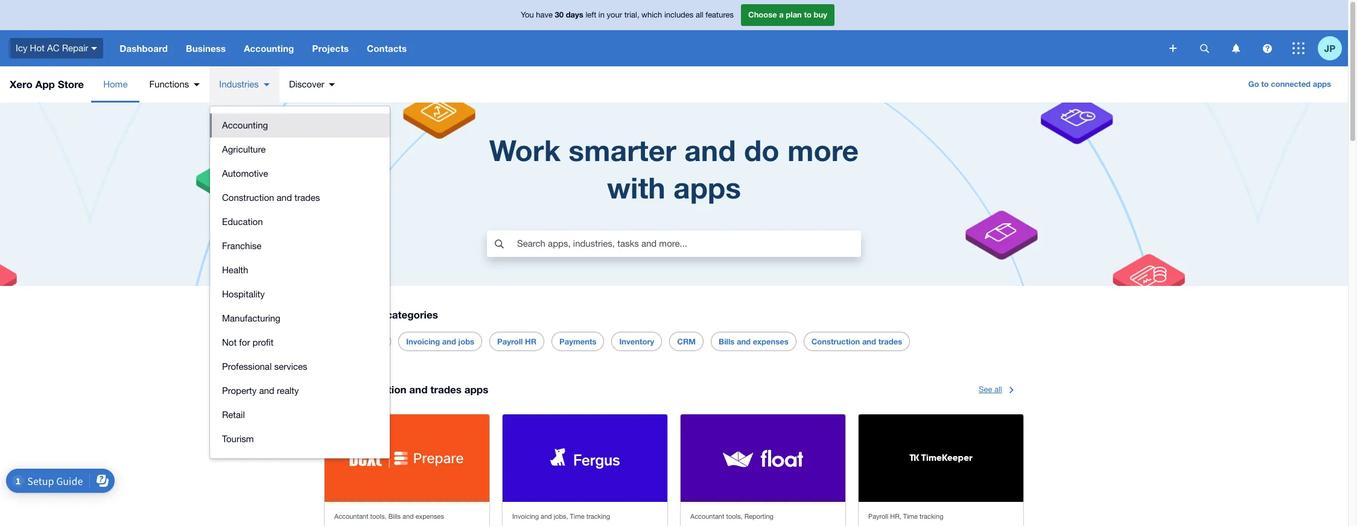Task type: describe. For each thing, give the bounding box(es) containing it.
property and realty
[[222, 386, 299, 396]]

invoicing and jobs, time tracking
[[512, 513, 610, 520]]

tourism button
[[210, 427, 390, 451]]

functions
[[149, 79, 189, 89]]

payments
[[559, 337, 597, 347]]

tools, for bills
[[370, 513, 387, 520]]

dext prepare logo image
[[349, 449, 465, 468]]

health button
[[210, 258, 390, 282]]

business button
[[177, 30, 235, 66]]

all inside you have 30 days left in your trial, which includes all features
[[696, 10, 703, 19]]

professional
[[222, 361, 272, 372]]

bills and expenses button
[[719, 333, 789, 351]]

invoicing and jobs button
[[406, 333, 474, 351]]

see all link
[[979, 380, 1024, 400]]

buy
[[814, 10, 827, 19]]

discover
[[289, 79, 324, 89]]

construction and trades for the right construction and trades button
[[811, 337, 902, 347]]

go to connected apps link
[[1241, 75, 1338, 94]]

30
[[555, 10, 564, 19]]

crm
[[677, 337, 696, 347]]

icy
[[16, 43, 27, 53]]

payroll hr button
[[497, 333, 537, 351]]

ac
[[47, 43, 59, 53]]

discover button
[[279, 66, 345, 103]]

have
[[536, 10, 553, 19]]

contacts
[[367, 43, 407, 54]]

top
[[324, 383, 342, 396]]

realty
[[277, 386, 299, 396]]

payroll for payroll hr
[[497, 337, 523, 347]]

you have 30 days left in your trial, which includes all features
[[521, 10, 734, 19]]

invoicing for invoicing and jobs
[[406, 337, 440, 347]]

trades for the right construction and trades button
[[878, 337, 902, 347]]

home button
[[91, 66, 140, 103]]

payments button
[[559, 333, 597, 351]]

property
[[222, 386, 257, 396]]

hospitality
[[222, 289, 265, 299]]

construction for the right construction and trades button
[[811, 337, 860, 347]]

2 time from the left
[[903, 513, 918, 520]]

jobs,
[[554, 513, 568, 520]]

professional services
[[222, 361, 307, 372]]

accountant tools, bills and expenses
[[334, 513, 444, 520]]

projects button
[[303, 30, 358, 66]]

hr
[[525, 337, 537, 347]]

franchise button
[[210, 234, 390, 258]]

days
[[566, 10, 583, 19]]

smarter
[[569, 133, 676, 167]]

accountant tools, reporting
[[690, 513, 774, 520]]

1 vertical spatial expenses
[[416, 513, 444, 520]]

1 horizontal spatial construction and trades button
[[811, 333, 902, 351]]

a
[[779, 10, 784, 19]]

go to connected apps
[[1248, 79, 1331, 89]]

popular app categories
[[324, 308, 438, 321]]

retail button
[[210, 403, 390, 427]]

tools, for reporting
[[726, 513, 743, 520]]

features
[[706, 10, 734, 19]]

accounting button
[[235, 30, 303, 66]]

property and realty button
[[210, 379, 390, 403]]

list box containing accounting
[[210, 106, 390, 459]]

app
[[365, 308, 383, 321]]

accountant for accountant tools, reporting
[[690, 513, 724, 520]]

home
[[103, 79, 128, 89]]

1 horizontal spatial all
[[994, 385, 1002, 394]]

for
[[239, 337, 250, 348]]

see all
[[979, 385, 1002, 394]]

do
[[744, 133, 779, 167]]

construction for the leftmost construction and trades button
[[222, 193, 274, 203]]

go
[[1248, 79, 1259, 89]]

agriculture button
[[210, 138, 390, 162]]

navigation containing dashboard
[[111, 30, 1161, 66]]

see
[[979, 385, 992, 394]]

app
[[35, 78, 55, 91]]

repair
[[62, 43, 88, 53]]

dashboard link
[[111, 30, 177, 66]]

trades for the leftmost construction and trades button
[[294, 193, 320, 203]]

automotive button
[[210, 162, 390, 186]]

store
[[58, 78, 84, 91]]

bills inside button
[[719, 337, 735, 347]]

expenses inside button
[[753, 337, 789, 347]]

business
[[186, 43, 226, 54]]

choose a plan to buy
[[748, 10, 827, 19]]

not for profit button
[[210, 331, 390, 355]]

Search apps, industries, tasks and more... field
[[516, 232, 861, 255]]

top construction and trades apps
[[324, 383, 488, 396]]

construction and trades for the leftmost construction and trades button
[[222, 193, 320, 203]]

retail
[[222, 410, 245, 420]]

1 time from the left
[[570, 513, 585, 520]]

hr,
[[890, 513, 901, 520]]

industries
[[219, 79, 259, 89]]

you
[[521, 10, 534, 19]]

more
[[787, 133, 859, 167]]

bills and expenses
[[719, 337, 789, 347]]

jp button
[[1318, 30, 1348, 66]]

which
[[642, 10, 662, 19]]



Task type: vqa. For each thing, say whether or not it's contained in the screenshot.
the "for" inside Float Helps Project-Based Companies Manage Their Cash. Make Better Business Decisions With Visual Forecasts For Any Scenario - And Predict When You'Ll Run Out Of Cash.
no



Task type: locate. For each thing, give the bounding box(es) containing it.
group
[[210, 106, 390, 459]]

0 horizontal spatial time
[[570, 513, 585, 520]]

projects
[[312, 43, 349, 54]]

work
[[489, 133, 561, 167]]

icy hot ac repair button
[[0, 30, 111, 66]]

1 horizontal spatial invoicing
[[512, 513, 539, 520]]

accounting inside accounting popup button
[[244, 43, 294, 54]]

accounting up industries dropdown button
[[244, 43, 294, 54]]

1 horizontal spatial expenses
[[753, 337, 789, 347]]

Work smarter and do more with apps search field
[[0, 103, 1348, 286]]

0 horizontal spatial invoicing
[[406, 337, 440, 347]]

1 horizontal spatial construction and trades
[[811, 337, 902, 347]]

not for profit
[[222, 337, 274, 348]]

education
[[222, 217, 263, 227]]

jobs
[[458, 337, 474, 347]]

construction and trades
[[222, 193, 320, 203], [811, 337, 902, 347]]

0 vertical spatial trades
[[294, 193, 320, 203]]

0 vertical spatial payroll
[[497, 337, 523, 347]]

icy hot ac repair
[[16, 43, 88, 53]]

choose
[[748, 10, 777, 19]]

0 horizontal spatial accountant
[[334, 513, 368, 520]]

professional services button
[[210, 355, 390, 379]]

construction
[[222, 193, 274, 203], [811, 337, 860, 347]]

agriculture
[[222, 144, 266, 154]]

group containing accounting
[[210, 106, 390, 459]]

accounting up agriculture
[[222, 120, 268, 130]]

1 horizontal spatial tracking
[[920, 513, 943, 520]]

apps
[[1313, 79, 1331, 89], [674, 170, 741, 205], [464, 383, 488, 396]]

1 horizontal spatial svg image
[[1170, 45, 1177, 52]]

0 vertical spatial construction and trades button
[[210, 186, 390, 210]]

1 vertical spatial all
[[994, 385, 1002, 394]]

payroll for payroll hr, time tracking
[[868, 513, 888, 520]]

health
[[222, 265, 248, 275]]

1 vertical spatial construction and trades
[[811, 337, 902, 347]]

to
[[804, 10, 812, 19], [1261, 79, 1269, 89]]

1 tools, from the left
[[370, 513, 387, 520]]

tourism
[[222, 434, 254, 444]]

1 vertical spatial accounting
[[222, 120, 268, 130]]

0 vertical spatial invoicing
[[406, 337, 440, 347]]

0 horizontal spatial svg image
[[91, 47, 97, 50]]

0 horizontal spatial tools,
[[370, 513, 387, 520]]

bills
[[719, 337, 735, 347], [388, 513, 401, 520]]

hospitality button
[[210, 282, 390, 307]]

0 horizontal spatial apps
[[464, 383, 488, 396]]

all left features at the right of the page
[[696, 10, 703, 19]]

work smarter and do more with apps
[[489, 133, 859, 205]]

to left buy
[[804, 10, 812, 19]]

apps right connected
[[1313, 79, 1331, 89]]

1 vertical spatial invoicing
[[512, 513, 539, 520]]

invoicing for invoicing and jobs, time tracking
[[512, 513, 539, 520]]

2 tracking from the left
[[920, 513, 943, 520]]

0 horizontal spatial construction and trades
[[222, 193, 320, 203]]

invoicing inside button
[[406, 337, 440, 347]]

apps up search apps, industries, tasks and more... field at the top of page
[[674, 170, 741, 205]]

0 horizontal spatial payroll
[[497, 337, 523, 347]]

2 accountant from the left
[[690, 513, 724, 520]]

popular
[[324, 308, 362, 321]]

1 horizontal spatial payroll
[[868, 513, 888, 520]]

fergus app logo image
[[550, 448, 620, 469]]

svg image
[[1293, 42, 1305, 54], [1200, 44, 1209, 53], [1232, 44, 1240, 53], [1263, 44, 1272, 53]]

with
[[607, 170, 665, 205]]

0 horizontal spatial tracking
[[586, 513, 610, 520]]

profit
[[253, 337, 274, 348]]

1 horizontal spatial tools,
[[726, 513, 743, 520]]

and inside the work smarter and do more with apps
[[684, 133, 736, 167]]

expenses
[[753, 337, 789, 347], [416, 513, 444, 520]]

payroll left hr,
[[868, 513, 888, 520]]

invoicing down categories
[[406, 337, 440, 347]]

franchise
[[222, 241, 261, 251]]

xero
[[10, 78, 32, 91]]

invoicing left 'jobs,'
[[512, 513, 539, 520]]

0 vertical spatial construction
[[222, 193, 274, 203]]

apps inside go to connected apps link
[[1313, 79, 1331, 89]]

1 accountant from the left
[[334, 513, 368, 520]]

payroll left hr
[[497, 337, 523, 347]]

1 horizontal spatial trades
[[430, 383, 462, 396]]

tracking right 'jobs,'
[[586, 513, 610, 520]]

time right hr,
[[903, 513, 918, 520]]

float cashflow forecasting app logo image
[[721, 448, 805, 469]]

tools,
[[370, 513, 387, 520], [726, 513, 743, 520]]

accounting inside accounting button
[[222, 120, 268, 130]]

0 horizontal spatial all
[[696, 10, 703, 19]]

svg image inside "icy hot ac repair" popup button
[[91, 47, 97, 50]]

2 tools, from the left
[[726, 513, 743, 520]]

crm button
[[677, 333, 696, 351]]

bills down dext prepare logo
[[388, 513, 401, 520]]

1 vertical spatial payroll
[[868, 513, 888, 520]]

contacts button
[[358, 30, 416, 66]]

xero app store
[[10, 78, 84, 91]]

trades inside list box
[[294, 193, 320, 203]]

0 horizontal spatial construction and trades button
[[210, 186, 390, 210]]

not
[[222, 337, 237, 348]]

timekeeper app logo image
[[904, 448, 978, 469]]

1 horizontal spatial apps
[[674, 170, 741, 205]]

time right 'jobs,'
[[570, 513, 585, 520]]

jp
[[1324, 43, 1336, 53]]

categories
[[386, 308, 438, 321]]

0 horizontal spatial trades
[[294, 193, 320, 203]]

industries button
[[210, 66, 279, 103]]

navigation
[[111, 30, 1161, 66]]

and inside button
[[259, 386, 274, 396]]

1 vertical spatial apps
[[674, 170, 741, 205]]

tracking right hr,
[[920, 513, 943, 520]]

payroll hr
[[497, 337, 537, 347]]

in
[[599, 10, 605, 19]]

apps down jobs at bottom
[[464, 383, 488, 396]]

1 horizontal spatial bills
[[719, 337, 735, 347]]

2 horizontal spatial apps
[[1313, 79, 1331, 89]]

0 vertical spatial all
[[696, 10, 703, 19]]

1 horizontal spatial time
[[903, 513, 918, 520]]

dashboard
[[120, 43, 168, 54]]

to right go
[[1261, 79, 1269, 89]]

1 vertical spatial to
[[1261, 79, 1269, 89]]

invoicing
[[406, 337, 440, 347], [512, 513, 539, 520]]

accounting button
[[210, 113, 390, 138]]

1 vertical spatial construction and trades button
[[811, 333, 902, 351]]

education button
[[210, 210, 390, 234]]

0 vertical spatial construction and trades
[[222, 193, 320, 203]]

reporting
[[744, 513, 774, 520]]

1 tracking from the left
[[586, 513, 610, 520]]

0 horizontal spatial construction
[[222, 193, 274, 203]]

apps inside the work smarter and do more with apps
[[674, 170, 741, 205]]

services
[[274, 361, 307, 372]]

all
[[696, 10, 703, 19], [994, 385, 1002, 394]]

connected
[[1271, 79, 1311, 89]]

inventory
[[619, 337, 654, 347]]

invoicing and jobs
[[406, 337, 474, 347]]

your
[[607, 10, 622, 19]]

0 vertical spatial accounting
[[244, 43, 294, 54]]

0 vertical spatial to
[[804, 10, 812, 19]]

2 horizontal spatial trades
[[878, 337, 902, 347]]

list box
[[210, 106, 390, 459]]

0 horizontal spatial expenses
[[416, 513, 444, 520]]

1 vertical spatial construction
[[811, 337, 860, 347]]

banner
[[0, 0, 1348, 66]]

2 vertical spatial apps
[[464, 383, 488, 396]]

svg image
[[1170, 45, 1177, 52], [91, 47, 97, 50]]

left
[[586, 10, 596, 19]]

trial,
[[624, 10, 639, 19]]

accountant
[[334, 513, 368, 520], [690, 513, 724, 520]]

accountant for accountant tools, bills and expenses
[[334, 513, 368, 520]]

1 horizontal spatial construction
[[811, 337, 860, 347]]

accounting
[[244, 43, 294, 54], [222, 120, 268, 130]]

construction
[[345, 383, 407, 396]]

0 vertical spatial expenses
[[753, 337, 789, 347]]

0 horizontal spatial to
[[804, 10, 812, 19]]

automotive
[[222, 168, 268, 179]]

functions button
[[140, 66, 210, 103]]

plan
[[786, 10, 802, 19]]

0 horizontal spatial bills
[[388, 513, 401, 520]]

menu containing home
[[91, 66, 345, 103]]

1 horizontal spatial to
[[1261, 79, 1269, 89]]

all right "see" at the right bottom of page
[[994, 385, 1002, 394]]

payroll inside button
[[497, 337, 523, 347]]

bills right crm at the bottom of page
[[719, 337, 735, 347]]

manufacturing
[[222, 313, 280, 323]]

construction and trades inside button
[[222, 193, 320, 203]]

time
[[570, 513, 585, 520], [903, 513, 918, 520]]

banner containing jp
[[0, 0, 1348, 66]]

menu
[[91, 66, 345, 103]]

manufacturing button
[[210, 307, 390, 331]]

tracking
[[586, 513, 610, 520], [920, 513, 943, 520]]

1 vertical spatial bills
[[388, 513, 401, 520]]

2 vertical spatial trades
[[430, 383, 462, 396]]

1 horizontal spatial accountant
[[690, 513, 724, 520]]

includes
[[664, 10, 694, 19]]

1 vertical spatial trades
[[878, 337, 902, 347]]

0 vertical spatial apps
[[1313, 79, 1331, 89]]

0 vertical spatial bills
[[719, 337, 735, 347]]



